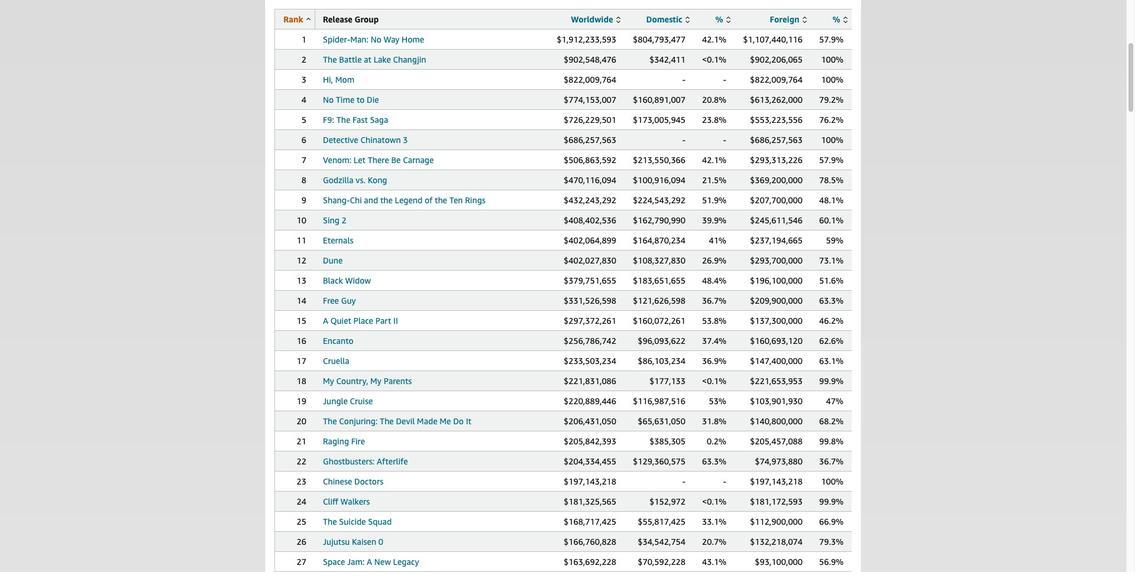 Task type: describe. For each thing, give the bounding box(es) containing it.
- down the $342,411
[[683, 75, 686, 85]]

63.1%
[[820, 356, 844, 366]]

$93,100,000
[[755, 558, 803, 568]]

place
[[354, 316, 373, 326]]

1 vertical spatial 36.7%
[[820, 457, 844, 467]]

made
[[417, 417, 438, 427]]

f9:
[[323, 115, 334, 125]]

lake
[[374, 54, 391, 65]]

the for conjuring:
[[323, 417, 337, 427]]

$181,172,593
[[750, 497, 803, 507]]

new
[[375, 558, 391, 568]]

2 $822,009,764 from the left
[[750, 75, 803, 85]]

group
[[355, 14, 379, 24]]

$166,760,828
[[564, 537, 617, 547]]

$233,503,234
[[564, 356, 617, 366]]

53%
[[709, 397, 727, 407]]

$1,107,440,116
[[744, 34, 803, 44]]

0 horizontal spatial 63.3%
[[703, 457, 727, 467]]

15
[[297, 316, 307, 326]]

0.2%
[[707, 437, 727, 447]]

quiet
[[331, 316, 352, 326]]

99.9% for $181,172,593
[[820, 497, 844, 507]]

venom:
[[323, 155, 352, 165]]

47%
[[826, 397, 844, 407]]

$402,027,830
[[564, 256, 617, 266]]

$221,653,953
[[750, 376, 803, 386]]

19
[[297, 397, 307, 407]]

1 vertical spatial 2
[[342, 215, 347, 225]]

kaisen
[[352, 537, 377, 547]]

chinese
[[323, 477, 352, 487]]

$613,262,000
[[750, 95, 803, 105]]

$293,313,226
[[750, 155, 803, 165]]

57.9% for $1,107,440,116
[[820, 34, 844, 44]]

39.9%
[[703, 215, 727, 225]]

<0.1% for $152,972
[[703, 497, 727, 507]]

0 horizontal spatial no
[[323, 95, 334, 105]]

the for battle
[[323, 54, 337, 65]]

$147,400,000
[[750, 356, 803, 366]]

1
[[302, 34, 307, 44]]

fast
[[353, 115, 368, 125]]

1 horizontal spatial no
[[371, 34, 382, 44]]

<0.1% for $342,411
[[703, 54, 727, 65]]

$902,206,065
[[750, 54, 803, 65]]

43.1%
[[703, 558, 727, 568]]

23
[[297, 477, 307, 487]]

worldwide link
[[571, 14, 621, 24]]

$402,064,899
[[564, 236, 617, 246]]

legend
[[395, 195, 423, 205]]

57.9% for $293,313,226
[[820, 155, 844, 165]]

2 $197,143,218 from the left
[[750, 477, 803, 487]]

$553,223,556
[[750, 115, 803, 125]]

no time to die link
[[323, 95, 379, 105]]

68.2%
[[820, 417, 844, 427]]

62.6%
[[820, 336, 844, 346]]

the suicide squad link
[[323, 517, 392, 527]]

my country, my parents link
[[323, 376, 412, 386]]

$86,103,234
[[638, 356, 686, 366]]

release
[[323, 14, 353, 24]]

raging fire link
[[323, 437, 365, 447]]

1 the from the left
[[381, 195, 393, 205]]

2 $686,257,563 from the left
[[750, 135, 803, 145]]

6
[[302, 135, 307, 145]]

$385,305
[[650, 437, 686, 447]]

the for suicide
[[323, 517, 337, 527]]

carnage
[[403, 155, 434, 165]]

release group
[[323, 14, 379, 24]]

- down 23.8%
[[724, 135, 727, 145]]

worldwide
[[571, 14, 614, 24]]

1 % link from the left
[[716, 14, 731, 24]]

suicide
[[339, 517, 366, 527]]

1 horizontal spatial a
[[367, 558, 372, 568]]

56.9%
[[820, 558, 844, 568]]

$774,153,007
[[564, 95, 617, 105]]

man:
[[350, 34, 369, 44]]

country,
[[337, 376, 368, 386]]

$902,548,476
[[564, 54, 617, 65]]

- up $152,972
[[683, 477, 686, 487]]

raging fire
[[323, 437, 365, 447]]

black widow link
[[323, 276, 371, 286]]

11
[[297, 236, 307, 246]]

33.1%
[[703, 517, 727, 527]]

1 $686,257,563 from the left
[[564, 135, 617, 145]]

2 my from the left
[[371, 376, 382, 386]]

legacy
[[393, 558, 419, 568]]

- up 20.8%
[[724, 75, 727, 85]]

48.1%
[[820, 195, 844, 205]]

hi,
[[323, 75, 333, 85]]

$196,100,000
[[750, 276, 803, 286]]

16
[[297, 336, 307, 346]]

a quiet place part ii link
[[323, 316, 398, 326]]

to
[[357, 95, 365, 105]]

1 my from the left
[[323, 376, 334, 386]]

encanto
[[323, 336, 354, 346]]

$70,592,228
[[638, 558, 686, 568]]

$470,116,094
[[564, 175, 617, 185]]

5
[[302, 115, 307, 125]]

$256,786,742
[[564, 336, 617, 346]]

the left devil
[[380, 417, 394, 427]]

part
[[376, 316, 391, 326]]

shang-
[[323, 195, 350, 205]]

the conjuring: the devil made me do it
[[323, 417, 472, 427]]

$224,543,292
[[633, 195, 686, 205]]

$177,133
[[650, 376, 686, 386]]

$293,700,000
[[750, 256, 803, 266]]

48.4%
[[703, 276, 727, 286]]

at
[[364, 54, 372, 65]]

79.3%
[[820, 537, 844, 547]]

parents
[[384, 376, 412, 386]]

godzilla vs. kong link
[[323, 175, 387, 185]]

$220,889,446
[[564, 397, 617, 407]]

cruise
[[350, 397, 373, 407]]

f9: the fast saga
[[323, 115, 388, 125]]



Task type: vqa. For each thing, say whether or not it's contained in the screenshot.


Task type: locate. For each thing, give the bounding box(es) containing it.
57.9% right $1,107,440,116
[[820, 34, 844, 44]]

36.7% down 99.8%
[[820, 457, 844, 467]]

1 horizontal spatial my
[[371, 376, 382, 386]]

free
[[323, 296, 339, 306]]

100% for $902,206,065
[[822, 54, 844, 65]]

0 horizontal spatial $197,143,218
[[564, 477, 617, 487]]

1 vertical spatial 99.9%
[[820, 497, 844, 507]]

99.9% down 63.1%
[[820, 376, 844, 386]]

% link right domestic link
[[716, 14, 731, 24]]

0 horizontal spatial %
[[716, 14, 724, 24]]

doctors
[[355, 477, 384, 487]]

free guy
[[323, 296, 356, 306]]

$162,790,990
[[633, 215, 686, 225]]

0 vertical spatial 2
[[302, 54, 307, 65]]

20
[[297, 417, 307, 427]]

63.3% down 0.2%
[[703, 457, 727, 467]]

1 vertical spatial <0.1%
[[703, 376, 727, 386]]

% right foreign link
[[833, 14, 841, 24]]

0 vertical spatial 99.9%
[[820, 376, 844, 386]]

- down 0.2%
[[724, 477, 727, 487]]

- up $213,550,366
[[683, 135, 686, 145]]

4 100% from the top
[[822, 477, 844, 487]]

3 <0.1% from the top
[[703, 497, 727, 507]]

1 % from the left
[[716, 14, 724, 24]]

1 99.9% from the top
[[820, 376, 844, 386]]

0 vertical spatial 42.1%
[[703, 34, 727, 44]]

$112,900,000
[[750, 517, 803, 527]]

% right domestic link
[[716, 14, 724, 24]]

0 vertical spatial <0.1%
[[703, 54, 727, 65]]

$140,800,000
[[750, 417, 803, 427]]

1 vertical spatial no
[[323, 95, 334, 105]]

20.7%
[[703, 537, 727, 547]]

99.9% up 66.9%
[[820, 497, 844, 507]]

1 horizontal spatial 36.7%
[[820, 457, 844, 467]]

%
[[716, 14, 724, 24], [833, 14, 841, 24]]

<0.1% down 36.9%
[[703, 376, 727, 386]]

0 horizontal spatial my
[[323, 376, 334, 386]]

no left the way
[[371, 34, 382, 44]]

walkers
[[341, 497, 370, 507]]

of
[[425, 195, 433, 205]]

godzilla
[[323, 175, 354, 185]]

22
[[297, 457, 307, 467]]

venom: let there be carnage link
[[323, 155, 434, 165]]

2 right sing
[[342, 215, 347, 225]]

$183,651,655
[[633, 276, 686, 286]]

1 100% from the top
[[822, 54, 844, 65]]

42.1% up 21.5%
[[703, 155, 727, 165]]

3 up carnage
[[403, 135, 408, 145]]

shang-chi and the legend of the ten rings
[[323, 195, 486, 205]]

my
[[323, 376, 334, 386], [371, 376, 382, 386]]

3 100% from the top
[[822, 135, 844, 145]]

ten
[[450, 195, 463, 205]]

a quiet place part ii
[[323, 316, 398, 326]]

1 $197,143,218 from the left
[[564, 477, 617, 487]]

% link
[[716, 14, 731, 24], [833, 14, 848, 24]]

$160,072,261
[[633, 316, 686, 326]]

8
[[302, 175, 307, 185]]

2 <0.1% from the top
[[703, 376, 727, 386]]

$206,431,050
[[564, 417, 617, 427]]

36.7% up 53.8%
[[703, 296, 727, 306]]

0 vertical spatial 3
[[302, 75, 307, 85]]

$103,901,930
[[750, 397, 803, 407]]

10
[[297, 215, 307, 225]]

1 horizontal spatial % link
[[833, 14, 848, 24]]

let
[[354, 155, 366, 165]]

0 horizontal spatial 2
[[302, 54, 307, 65]]

1 horizontal spatial 63.3%
[[820, 296, 844, 306]]

31.8%
[[703, 417, 727, 427]]

100% for $822,009,764
[[822, 75, 844, 85]]

<0.1% up 33.1% at the right bottom of page
[[703, 497, 727, 507]]

spider-
[[323, 34, 350, 44]]

0 horizontal spatial the
[[381, 195, 393, 205]]

dune
[[323, 256, 343, 266]]

42.1% for $804,793,477
[[703, 34, 727, 44]]

0 horizontal spatial $822,009,764
[[564, 75, 617, 85]]

$197,143,218 down $204,334,455
[[564, 477, 617, 487]]

0 vertical spatial 36.7%
[[703, 296, 727, 306]]

2 vertical spatial <0.1%
[[703, 497, 727, 507]]

$116,987,516
[[633, 397, 686, 407]]

the battle at lake changjin
[[323, 54, 426, 65]]

1 horizontal spatial $197,143,218
[[750, 477, 803, 487]]

the down cliff
[[323, 517, 337, 527]]

2 57.9% from the top
[[820, 155, 844, 165]]

a left new
[[367, 558, 372, 568]]

% for 2nd % link from right
[[716, 14, 724, 24]]

do
[[453, 417, 464, 427]]

63.3% down 51.6%
[[820, 296, 844, 306]]

the conjuring: the devil made me do it link
[[323, 417, 472, 427]]

3 up 4 on the left top of page
[[302, 75, 307, 85]]

1 horizontal spatial 3
[[403, 135, 408, 145]]

dune link
[[323, 256, 343, 266]]

0 horizontal spatial $686,257,563
[[564, 135, 617, 145]]

0 horizontal spatial a
[[323, 316, 328, 326]]

the right f9:
[[337, 115, 351, 125]]

chinatown
[[361, 135, 401, 145]]

0 vertical spatial a
[[323, 316, 328, 326]]

0
[[379, 537, 384, 547]]

jungle cruise link
[[323, 397, 373, 407]]

$205,842,393
[[564, 437, 617, 447]]

a left quiet
[[323, 316, 328, 326]]

my left "parents"
[[371, 376, 382, 386]]

0 horizontal spatial 36.7%
[[703, 296, 727, 306]]

jujutsu kaisen 0 link
[[323, 537, 384, 547]]

1 horizontal spatial 2
[[342, 215, 347, 225]]

99.9% for $221,653,953
[[820, 376, 844, 386]]

100% for $686,257,563
[[822, 135, 844, 145]]

100% for $197,143,218
[[822, 477, 844, 487]]

ghostbusters: afterlife link
[[323, 457, 408, 467]]

vs.
[[356, 175, 366, 185]]

23.8%
[[703, 115, 727, 125]]

jujutsu
[[323, 537, 350, 547]]

$160,693,120
[[750, 336, 803, 346]]

0 horizontal spatial 3
[[302, 75, 307, 85]]

2 42.1% from the top
[[703, 155, 727, 165]]

$822,009,764 down $902,548,476 at the top of the page
[[564, 75, 617, 85]]

the down jungle
[[323, 417, 337, 427]]

36.7%
[[703, 296, 727, 306], [820, 457, 844, 467]]

domestic link
[[647, 14, 690, 24]]

$686,257,563 down $553,223,556
[[750, 135, 803, 145]]

chinese doctors link
[[323, 477, 384, 487]]

me
[[440, 417, 451, 427]]

1 $822,009,764 from the left
[[564, 75, 617, 85]]

0 vertical spatial 63.3%
[[820, 296, 844, 306]]

no left the time
[[323, 95, 334, 105]]

$432,243,292
[[564, 195, 617, 205]]

0 vertical spatial no
[[371, 34, 382, 44]]

the right 'of' in the left of the page
[[435, 195, 447, 205]]

1 vertical spatial 57.9%
[[820, 155, 844, 165]]

1 42.1% from the top
[[703, 34, 727, 44]]

the up "hi,"
[[323, 54, 337, 65]]

my up jungle
[[323, 376, 334, 386]]

the right and
[[381, 195, 393, 205]]

$1,912,233,593
[[557, 34, 617, 44]]

26.9%
[[703, 256, 727, 266]]

7
[[302, 155, 307, 165]]

hi, mom
[[323, 75, 355, 85]]

1 <0.1% from the top
[[703, 54, 727, 65]]

chi
[[350, 195, 362, 205]]

1 horizontal spatial $822,009,764
[[750, 75, 803, 85]]

$822,009,764 down $902,206,065
[[750, 75, 803, 85]]

2 the from the left
[[435, 195, 447, 205]]

25
[[297, 517, 307, 527]]

% for 2nd % link from the left
[[833, 14, 841, 24]]

$197,143,218
[[564, 477, 617, 487], [750, 477, 803, 487]]

2 % link from the left
[[833, 14, 848, 24]]

17
[[297, 356, 307, 366]]

42.1% for $213,550,366
[[703, 155, 727, 165]]

$132,218,074
[[750, 537, 803, 547]]

53.8%
[[703, 316, 727, 326]]

2 % from the left
[[833, 14, 841, 24]]

1 57.9% from the top
[[820, 34, 844, 44]]

1 vertical spatial 63.3%
[[703, 457, 727, 467]]

57.9% up 78.5%
[[820, 155, 844, 165]]

% link right foreign link
[[833, 14, 848, 24]]

kong
[[368, 175, 387, 185]]

1 vertical spatial 3
[[403, 135, 408, 145]]

jungle
[[323, 397, 348, 407]]

$65,631,050
[[638, 417, 686, 427]]

100%
[[822, 54, 844, 65], [822, 75, 844, 85], [822, 135, 844, 145], [822, 477, 844, 487]]

1 vertical spatial 42.1%
[[703, 155, 727, 165]]

2 down 1
[[302, 54, 307, 65]]

0 horizontal spatial % link
[[716, 14, 731, 24]]

60.1%
[[820, 215, 844, 225]]

$197,143,218 up $181,172,593
[[750, 477, 803, 487]]

conjuring:
[[339, 417, 378, 427]]

way
[[384, 34, 400, 44]]

$342,411
[[650, 54, 686, 65]]

space jam: a new legacy
[[323, 558, 419, 568]]

fire
[[351, 437, 365, 447]]

<0.1% up 20.8%
[[703, 54, 727, 65]]

<0.1% for $177,133
[[703, 376, 727, 386]]

1 horizontal spatial $686,257,563
[[750, 135, 803, 145]]

cruella link
[[323, 356, 350, 366]]

battle
[[339, 54, 362, 65]]

$686,257,563 down $726,229,501
[[564, 135, 617, 145]]

2 100% from the top
[[822, 75, 844, 85]]

0 vertical spatial 57.9%
[[820, 34, 844, 44]]

ghostbusters:
[[323, 457, 375, 467]]

$173,005,945
[[633, 115, 686, 125]]

1 vertical spatial a
[[367, 558, 372, 568]]

the
[[323, 54, 337, 65], [337, 115, 351, 125], [323, 417, 337, 427], [380, 417, 394, 427], [323, 517, 337, 527]]

42.1% right $804,793,477
[[703, 34, 727, 44]]

1 horizontal spatial %
[[833, 14, 841, 24]]

jam:
[[347, 558, 365, 568]]

1 horizontal spatial the
[[435, 195, 447, 205]]

$822,009,764
[[564, 75, 617, 85], [750, 75, 803, 85]]

18
[[297, 376, 307, 386]]

2 99.9% from the top
[[820, 497, 844, 507]]

4
[[302, 95, 307, 105]]



